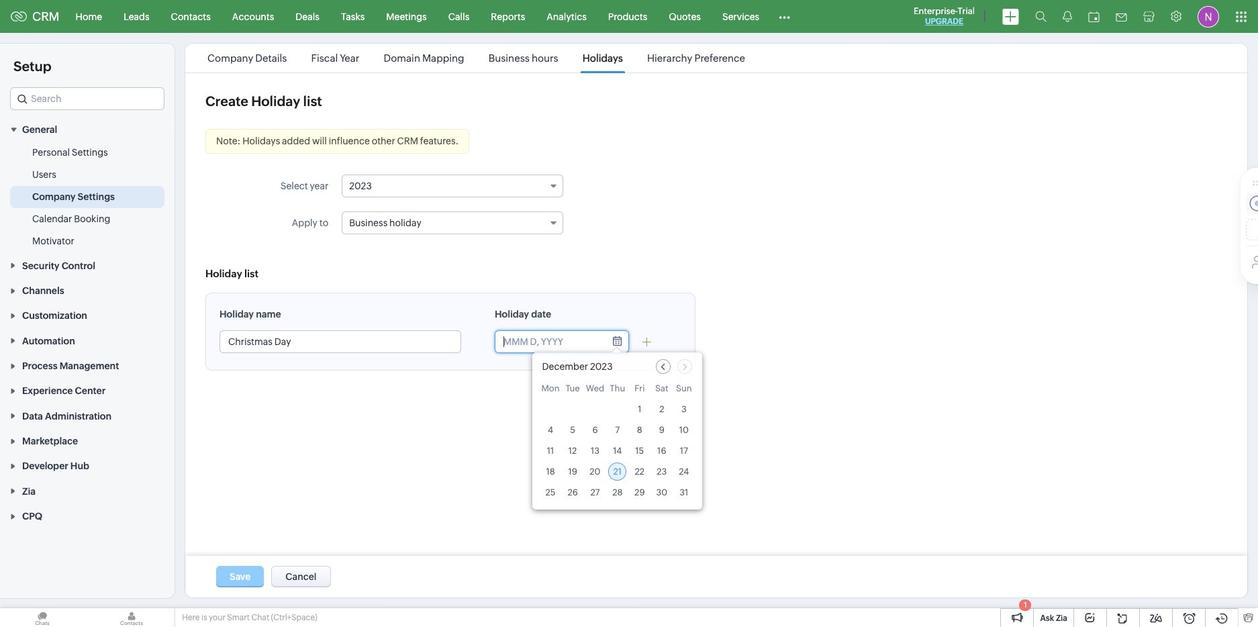 Task type: locate. For each thing, give the bounding box(es) containing it.
create menu element
[[995, 0, 1028, 33]]

grid
[[532, 381, 703, 510]]

3 row from the top
[[542, 421, 693, 439]]

row
[[542, 384, 693, 398], [542, 400, 693, 418], [542, 421, 693, 439], [542, 442, 693, 460], [542, 463, 693, 481], [542, 484, 693, 502]]

search element
[[1028, 0, 1055, 33]]

6 row from the top
[[542, 484, 693, 502]]

Holiday name text field
[[220, 331, 461, 353]]

mails image
[[1116, 13, 1128, 21]]

signals element
[[1055, 0, 1081, 33]]

MMM d, yyyy text field
[[496, 331, 603, 353]]

list
[[195, 44, 758, 73]]

chats image
[[0, 609, 85, 627]]

region
[[0, 142, 175, 253]]

mails element
[[1108, 1, 1136, 32]]

contacts image
[[89, 609, 174, 627]]

search image
[[1036, 11, 1047, 22]]

signals image
[[1063, 11, 1073, 22]]

none field search
[[10, 87, 165, 110]]

sunday column header
[[675, 384, 693, 398]]

None field
[[10, 87, 165, 110], [342, 175, 564, 197], [342, 212, 564, 234], [342, 175, 564, 197], [342, 212, 564, 234]]

saturday column header
[[653, 384, 671, 398]]

tuesday column header
[[564, 384, 582, 398]]



Task type: vqa. For each thing, say whether or not it's contained in the screenshot.
'Search' field
no



Task type: describe. For each thing, give the bounding box(es) containing it.
1 row from the top
[[542, 384, 693, 398]]

create menu image
[[1003, 8, 1020, 25]]

monday column header
[[542, 384, 560, 398]]

4 row from the top
[[542, 442, 693, 460]]

calendar image
[[1089, 11, 1100, 22]]

Search text field
[[11, 88, 164, 109]]

5 row from the top
[[542, 463, 693, 481]]

wednesday column header
[[586, 384, 605, 398]]

thursday column header
[[609, 384, 627, 398]]

profile element
[[1190, 0, 1228, 33]]

profile image
[[1198, 6, 1220, 27]]

friday column header
[[631, 384, 649, 398]]

2 row from the top
[[542, 400, 693, 418]]

Other Modules field
[[771, 6, 799, 27]]



